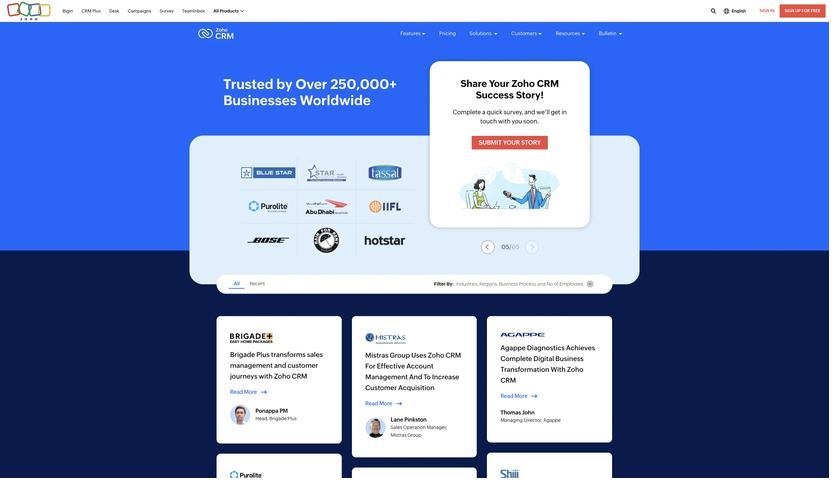 Task type: vqa. For each thing, say whether or not it's contained in the screenshot.
Read corresponding to Brigade Plus transforms sales management and customer journeys with Zoho CRM
yes



Task type: describe. For each thing, give the bounding box(es) containing it.
business inside filter by: industries, regions, business process and no of employees
[[499, 282, 518, 287]]

a
[[482, 109, 486, 116]]

pricing link
[[440, 24, 456, 43]]

story!
[[516, 90, 544, 100]]

all products
[[214, 8, 239, 13]]

read more for agappe diagnostics achieves complete digital business transformation with zoho crm
[[501, 393, 528, 400]]

over
[[296, 77, 328, 92]]

rain for rent image
[[314, 228, 340, 254]]

john
[[523, 410, 535, 416]]

pm
[[280, 408, 288, 415]]

complete inside complete a quick survey, and we'll get in touch with you soon.
[[453, 109, 481, 116]]

read for brigade plus transforms sales management and customer journeys with zoho crm
[[230, 389, 243, 396]]

worldwide
[[300, 93, 371, 108]]

quick
[[487, 109, 503, 116]]

transforms
[[271, 351, 306, 359]]

crm inside share your zoho crm success story!
[[537, 78, 559, 89]]

more for brigade plus transforms sales management and customer journeys with zoho crm
[[244, 389, 257, 396]]

start health insurance image
[[307, 164, 347, 182]]

more for mistras group uses zoho crm for effective account management and to increase customer acquisition
[[379, 401, 393, 407]]

thomas john managing director, agappe
[[501, 410, 561, 424]]

zoho inside agappe diagnostics achieves complete digital business transformation with zoho crm
[[567, 366, 584, 374]]

05 / 05
[[502, 244, 520, 251]]

bigin link
[[63, 5, 73, 17]]

mistras inside the lane pinkston sales operation manager, mistras group
[[391, 433, 407, 438]]

bulletin
[[599, 30, 618, 36]]

products
[[220, 8, 239, 13]]

and inside complete a quick survey, and we'll get in touch with you soon.
[[525, 109, 536, 116]]

management
[[230, 362, 273, 370]]

zoho inside the mistras group uses zoho crm for effective account management and to increase customer acquisition
[[428, 352, 445, 359]]

teaminbox
[[182, 8, 205, 13]]

regions,
[[480, 282, 498, 287]]

recent
[[250, 281, 265, 287]]

pinkston
[[405, 417, 427, 424]]

complete a quick survey, and we'll get in touch with you soon.
[[453, 109, 567, 125]]

effective
[[377, 362, 405, 370]]

customer
[[366, 384, 397, 392]]

in
[[562, 109, 567, 116]]

agappe diagnostics achieves complete digital business transformation with zoho crm
[[501, 344, 596, 385]]

more for agappe diagnostics achieves complete digital business transformation with zoho crm
[[515, 393, 528, 400]]

sign up for free
[[785, 8, 821, 13]]

hotstar image
[[365, 236, 406, 246]]

sign up for free link
[[780, 4, 826, 18]]

solutions
[[470, 30, 493, 36]]

story
[[521, 139, 541, 146]]

survey
[[160, 8, 174, 13]]

uses
[[412, 352, 427, 359]]

teaminbox link
[[182, 5, 205, 17]]

with inside complete a quick survey, and we'll get in touch with you soon.
[[499, 118, 511, 125]]

pricing
[[440, 30, 456, 36]]

employees
[[560, 282, 584, 287]]

2 05 from the left
[[512, 244, 520, 251]]

digital
[[534, 355, 554, 363]]

transformation
[[501, 366, 550, 374]]

filter by: industries, regions, business process and no of employees
[[434, 282, 584, 287]]

bulletin link
[[599, 24, 623, 43]]

plus for brigade
[[257, 351, 270, 359]]

acquisition
[[399, 384, 435, 392]]

survey link
[[160, 5, 174, 17]]

up
[[796, 8, 801, 13]]

customer
[[288, 362, 318, 370]]

trusted by over 250,000+ businesses worldwide
[[223, 77, 397, 108]]

solutions link
[[470, 24, 498, 43]]

crm inside agappe diagnostics achieves complete digital business transformation with zoho crm
[[501, 377, 516, 385]]

filter
[[434, 282, 446, 287]]

zoho crm logo image
[[198, 26, 234, 41]]

crm plus link
[[82, 5, 101, 17]]

share your zoho crm success story!
[[461, 78, 559, 100]]

/
[[510, 244, 512, 251]]

with
[[551, 366, 566, 374]]

resources
[[556, 30, 581, 36]]

and
[[409, 373, 423, 381]]

features
[[401, 30, 421, 36]]

abu dhabi aviation image
[[306, 199, 348, 215]]

account
[[407, 362, 434, 370]]

touch
[[481, 118, 497, 125]]

achieves
[[566, 344, 596, 352]]

read more link for agappe diagnostics achieves complete digital business transformation with zoho crm
[[501, 393, 540, 401]]

sign
[[760, 8, 770, 13]]

netflix image
[[369, 200, 402, 213]]

to
[[424, 373, 431, 381]]

no
[[547, 282, 553, 287]]

250,000+
[[331, 77, 397, 92]]

crm inside the mistras group uses zoho crm for effective account management and to increase customer acquisition
[[446, 352, 461, 359]]



Task type: locate. For each thing, give the bounding box(es) containing it.
1 vertical spatial business
[[556, 355, 584, 363]]

for inside the mistras group uses zoho crm for effective account management and to increase customer acquisition
[[366, 362, 376, 370]]

2 horizontal spatial more
[[515, 393, 528, 400]]

survey,
[[504, 109, 524, 116]]

desk
[[109, 8, 119, 13]]

0 vertical spatial agappe
[[501, 344, 526, 352]]

complete up transformation
[[501, 355, 533, 363]]

for
[[802, 8, 810, 13], [366, 362, 376, 370]]

1 horizontal spatial business
[[556, 355, 584, 363]]

tassal image
[[369, 165, 402, 181]]

0 horizontal spatial for
[[366, 362, 376, 370]]

0 horizontal spatial read
[[230, 389, 243, 396]]

read down customer
[[366, 401, 378, 407]]

0 vertical spatial business
[[499, 282, 518, 287]]

all for all
[[234, 281, 240, 287]]

1 horizontal spatial 05
[[512, 244, 520, 251]]

and left no
[[538, 282, 546, 287]]

1 horizontal spatial agappe
[[544, 418, 561, 424]]

your for submit
[[503, 139, 520, 146]]

read down journeys
[[230, 389, 243, 396]]

bose image
[[247, 238, 289, 243]]

crm up story!
[[537, 78, 559, 89]]

mistras group uses zoho crm for effective account management and to increase customer acquisition
[[366, 352, 461, 392]]

management
[[366, 373, 408, 381]]

1 horizontal spatial and
[[525, 109, 536, 116]]

group down "operation"
[[408, 433, 422, 438]]

campaigns
[[128, 8, 151, 13]]

mistras up effective
[[366, 352, 389, 359]]

0 vertical spatial brigade
[[230, 351, 255, 359]]

0 vertical spatial mistras
[[366, 352, 389, 359]]

0 horizontal spatial read more
[[230, 389, 257, 396]]

managing
[[501, 418, 523, 424]]

mistras down sales at the bottom left
[[391, 433, 407, 438]]

0 horizontal spatial complete
[[453, 109, 481, 116]]

crm down customer
[[292, 373, 307, 380]]

crm right bigin
[[82, 8, 92, 13]]

and inside brigade plus transforms sales management and customer journeys with zoho crm
[[274, 362, 287, 370]]

2 horizontal spatial and
[[538, 282, 546, 287]]

for right the up
[[802, 8, 810, 13]]

director,
[[524, 418, 543, 424]]

read more for mistras group uses zoho crm for effective account management and to increase customer acquisition
[[366, 401, 393, 407]]

free
[[811, 8, 821, 13]]

with
[[499, 118, 511, 125], [259, 373, 273, 380]]

all left products
[[214, 8, 219, 13]]

read more link for brigade plus transforms sales management and customer journeys with zoho crm
[[230, 389, 269, 396]]

0 vertical spatial complete
[[453, 109, 481, 116]]

1 vertical spatial for
[[366, 362, 376, 370]]

operation
[[404, 425, 426, 431]]

mistras
[[366, 352, 389, 359], [391, 433, 407, 438]]

bigin
[[63, 8, 73, 13]]

sign in link
[[755, 4, 780, 18]]

business down achieves
[[556, 355, 584, 363]]

sign
[[785, 8, 795, 13]]

read more
[[230, 389, 257, 396], [501, 393, 528, 400], [366, 401, 393, 407]]

agappe inside agappe diagnostics achieves complete digital business transformation with zoho crm
[[501, 344, 526, 352]]

complete inside agappe diagnostics achieves complete digital business transformation with zoho crm
[[501, 355, 533, 363]]

1 horizontal spatial read
[[366, 401, 378, 407]]

0 horizontal spatial read more link
[[230, 389, 269, 396]]

all products link
[[214, 5, 244, 17]]

plus inside the 'ponappa pm head, brigade plus'
[[288, 416, 297, 422]]

0 vertical spatial plus
[[92, 8, 101, 13]]

0 vertical spatial all
[[214, 8, 219, 13]]

zoho inside brigade plus transforms sales management and customer journeys with zoho crm
[[274, 373, 291, 380]]

1 vertical spatial mistras
[[391, 433, 407, 438]]

english
[[732, 9, 746, 13]]

0 vertical spatial and
[[525, 109, 536, 116]]

trusted
[[223, 77, 274, 92]]

customer survey | zoho crm image
[[459, 150, 561, 209]]

ponappa
[[256, 408, 279, 415]]

1 horizontal spatial brigade
[[270, 416, 287, 422]]

2 horizontal spatial plus
[[288, 416, 297, 422]]

read more for brigade plus transforms sales management and customer journeys with zoho crm
[[230, 389, 257, 396]]

read up thomas
[[501, 393, 514, 400]]

complete
[[453, 109, 481, 116], [501, 355, 533, 363]]

1 horizontal spatial complete
[[501, 355, 533, 363]]

more
[[244, 389, 257, 396], [515, 393, 528, 400], [379, 401, 393, 407]]

1 horizontal spatial plus
[[257, 351, 270, 359]]

zoho
[[512, 78, 535, 89], [428, 352, 445, 359], [567, 366, 584, 374], [274, 373, 291, 380]]

by:
[[447, 282, 454, 287]]

crm up increase at the bottom right of page
[[446, 352, 461, 359]]

group inside the mistras group uses zoho crm for effective account management and to increase customer acquisition
[[390, 352, 410, 359]]

1 05 from the left
[[502, 244, 510, 251]]

journeys
[[230, 373, 258, 380]]

you
[[512, 118, 522, 125]]

more up "john"
[[515, 393, 528, 400]]

process
[[520, 282, 536, 287]]

manager,
[[427, 425, 447, 431]]

lane pinkston sales operation manager, mistras group
[[391, 417, 447, 438]]

agappe right director, on the right of the page
[[544, 418, 561, 424]]

agappe up transformation
[[501, 344, 526, 352]]

mistras inside the mistras group uses zoho crm for effective account management and to increase customer acquisition
[[366, 352, 389, 359]]

of
[[554, 282, 559, 287]]

plus left desk
[[92, 8, 101, 13]]

by
[[277, 77, 293, 92]]

read more down journeys
[[230, 389, 257, 396]]

agappe inside thomas john managing director, agappe
[[544, 418, 561, 424]]

diagnostics
[[527, 344, 565, 352]]

read for agappe diagnostics achieves complete digital business transformation with zoho crm
[[501, 393, 514, 400]]

1 vertical spatial your
[[503, 139, 520, 146]]

brigade inside the 'ponappa pm head, brigade plus'
[[270, 416, 287, 422]]

plus
[[92, 8, 101, 13], [257, 351, 270, 359], [288, 416, 297, 422]]

1 vertical spatial with
[[259, 373, 273, 380]]

share
[[461, 78, 487, 89]]

zoho down transforms at the left bottom of page
[[274, 373, 291, 380]]

with left you
[[499, 118, 511, 125]]

0 vertical spatial with
[[499, 118, 511, 125]]

0 vertical spatial for
[[802, 8, 810, 13]]

read more link up "john"
[[501, 393, 540, 401]]

and inside filter by: industries, regions, business process and no of employees
[[538, 282, 546, 287]]

purolite image
[[249, 200, 288, 213]]

1 vertical spatial complete
[[501, 355, 533, 363]]

read more link down customer
[[366, 400, 404, 408]]

read more link for mistras group uses zoho crm for effective account management and to increase customer acquisition
[[366, 400, 404, 408]]

business inside agappe diagnostics achieves complete digital business transformation with zoho crm
[[556, 355, 584, 363]]

1 vertical spatial and
[[538, 282, 546, 287]]

lane
[[391, 417, 403, 424]]

read more down customer
[[366, 401, 393, 407]]

with inside brigade plus transforms sales management and customer journeys with zoho crm
[[259, 373, 273, 380]]

with down management
[[259, 373, 273, 380]]

sales
[[391, 425, 403, 431]]

1 horizontal spatial read more link
[[366, 400, 404, 408]]

all left recent
[[234, 281, 240, 287]]

your up success
[[489, 78, 510, 89]]

2 vertical spatial plus
[[288, 416, 297, 422]]

read for mistras group uses zoho crm for effective account management and to increase customer acquisition
[[366, 401, 378, 407]]

we'll
[[537, 109, 550, 116]]

plus inside brigade plus transforms sales management and customer journeys with zoho crm
[[257, 351, 270, 359]]

read more link down journeys
[[230, 389, 269, 396]]

ponappa pm head, brigade plus
[[256, 408, 297, 422]]

1 vertical spatial agappe
[[544, 418, 561, 424]]

group up effective
[[390, 352, 410, 359]]

all for all products
[[214, 8, 219, 13]]

1 vertical spatial group
[[408, 433, 422, 438]]

read more up thomas
[[501, 393, 528, 400]]

resources link
[[556, 24, 586, 43]]

0 horizontal spatial 05
[[502, 244, 510, 251]]

2 horizontal spatial read
[[501, 393, 514, 400]]

plus for crm
[[92, 8, 101, 13]]

increase
[[432, 373, 459, 381]]

brigade plus transforms sales management and customer journeys with zoho crm
[[230, 351, 323, 380]]

head,
[[256, 416, 269, 422]]

and up 'soon.'
[[525, 109, 536, 116]]

zoho right with
[[567, 366, 584, 374]]

features link
[[401, 24, 426, 43]]

desk link
[[109, 5, 119, 17]]

0 vertical spatial your
[[489, 78, 510, 89]]

in
[[771, 8, 775, 13]]

2 horizontal spatial read more
[[501, 393, 528, 400]]

submit your story
[[479, 139, 541, 146]]

crm inside brigade plus transforms sales management and customer journeys with zoho crm
[[292, 373, 307, 380]]

crm down transformation
[[501, 377, 516, 385]]

1 vertical spatial brigade
[[270, 416, 287, 422]]

campaigns link
[[128, 5, 151, 17]]

submit your story link
[[472, 136, 548, 150]]

0 horizontal spatial more
[[244, 389, 257, 396]]

zoho inside share your zoho crm success story!
[[512, 78, 535, 89]]

and
[[525, 109, 536, 116], [538, 282, 546, 287], [274, 362, 287, 370]]

sales
[[307, 351, 323, 359]]

your left story
[[503, 139, 520, 146]]

thomas
[[501, 410, 521, 416]]

and down transforms at the left bottom of page
[[274, 362, 287, 370]]

1 horizontal spatial for
[[802, 8, 810, 13]]

complete left a
[[453, 109, 481, 116]]

crm plus
[[82, 8, 101, 13]]

05
[[502, 244, 510, 251], [512, 244, 520, 251]]

0 horizontal spatial business
[[499, 282, 518, 287]]

customers
[[512, 30, 537, 36]]

1 horizontal spatial more
[[379, 401, 393, 407]]

2 vertical spatial and
[[274, 362, 287, 370]]

sign in
[[760, 8, 775, 13]]

zoho right uses
[[428, 352, 445, 359]]

0 vertical spatial group
[[390, 352, 410, 359]]

2 horizontal spatial read more link
[[501, 393, 540, 401]]

business
[[499, 282, 518, 287], [556, 355, 584, 363]]

1 horizontal spatial with
[[499, 118, 511, 125]]

submit
[[479, 139, 502, 146]]

1 vertical spatial all
[[234, 281, 240, 287]]

brigade up management
[[230, 351, 255, 359]]

business left process
[[499, 282, 518, 287]]

0 horizontal spatial with
[[259, 373, 273, 380]]

1 horizontal spatial mistras
[[391, 433, 407, 438]]

plus down pm
[[288, 416, 297, 422]]

for up management
[[366, 362, 376, 370]]

your inside share your zoho crm success story!
[[489, 78, 510, 89]]

brigade
[[230, 351, 255, 359], [270, 416, 287, 422]]

0 horizontal spatial all
[[214, 8, 219, 13]]

more down customer
[[379, 401, 393, 407]]

0 horizontal spatial mistras
[[366, 352, 389, 359]]

1 horizontal spatial all
[[234, 281, 240, 287]]

blue star image
[[241, 167, 296, 179]]

your for share
[[489, 78, 510, 89]]

businesses
[[223, 93, 297, 108]]

0 horizontal spatial plus
[[92, 8, 101, 13]]

zoho up story!
[[512, 78, 535, 89]]

0 horizontal spatial and
[[274, 362, 287, 370]]

0 horizontal spatial agappe
[[501, 344, 526, 352]]

get
[[551, 109, 561, 116]]

soon.
[[524, 118, 540, 125]]

plus up management
[[257, 351, 270, 359]]

your
[[489, 78, 510, 89], [503, 139, 520, 146]]

1 horizontal spatial read more
[[366, 401, 393, 407]]

0 horizontal spatial brigade
[[230, 351, 255, 359]]

more down journeys
[[244, 389, 257, 396]]

brigade down pm
[[270, 416, 287, 422]]

1 vertical spatial plus
[[257, 351, 270, 359]]

success
[[476, 90, 514, 100]]

group inside the lane pinkston sales operation manager, mistras group
[[408, 433, 422, 438]]

brigade inside brigade plus transforms sales management and customer journeys with zoho crm
[[230, 351, 255, 359]]



